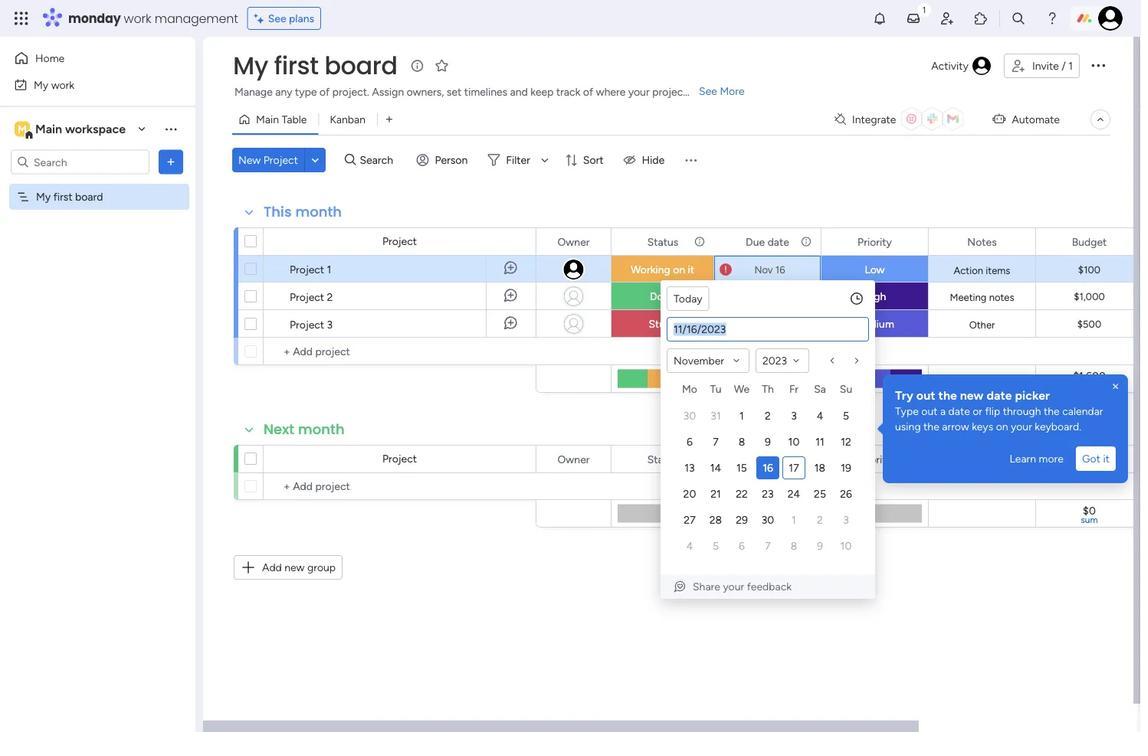 Task type: describe. For each thing, give the bounding box(es) containing it.
1 horizontal spatial 10
[[841, 540, 852, 553]]

1 + add project text field from the top
[[271, 343, 529, 361]]

28
[[710, 514, 722, 527]]

20
[[684, 488, 696, 501]]

person button
[[411, 148, 477, 173]]

my work
[[34, 78, 74, 91]]

0 vertical spatial 7 button
[[705, 431, 728, 454]]

see plans
[[268, 12, 314, 25]]

1 column information image from the top
[[800, 236, 813, 248]]

1 horizontal spatial 9
[[817, 540, 823, 553]]

main workspace
[[35, 122, 126, 136]]

grid containing mo
[[677, 380, 859, 560]]

main for main workspace
[[35, 122, 62, 136]]

2 priority field from the top
[[854, 451, 896, 468]]

learn more
[[1010, 453, 1064, 466]]

Search in workspace field
[[32, 153, 128, 171]]

previous image
[[826, 355, 839, 367]]

2 owner field from the top
[[554, 451, 594, 468]]

type
[[295, 85, 317, 99]]

0 horizontal spatial 10
[[789, 436, 800, 449]]

new project
[[238, 154, 298, 167]]

notes
[[968, 235, 997, 248]]

1 vertical spatial 30
[[762, 514, 775, 527]]

17 button
[[783, 457, 806, 480]]

27 button
[[679, 509, 702, 532]]

share
[[693, 581, 721, 594]]

project 3
[[290, 318, 333, 331]]

any
[[275, 85, 292, 99]]

25
[[814, 488, 826, 501]]

0 vertical spatial 2
[[327, 291, 333, 304]]

keys
[[972, 421, 994, 434]]

13
[[685, 462, 695, 475]]

16 inside button
[[763, 462, 773, 475]]

date up flip
[[987, 388, 1013, 403]]

monday element
[[677, 380, 703, 403]]

items
[[986, 265, 1011, 277]]

1 horizontal spatial 6
[[739, 540, 745, 553]]

action items
[[954, 265, 1011, 277]]

0 vertical spatial 1 button
[[731, 405, 754, 428]]

1 vertical spatial out
[[922, 405, 938, 418]]

options image
[[163, 154, 179, 170]]

$1,000
[[1074, 291, 1105, 303]]

today
[[674, 292, 703, 306]]

help image
[[1045, 11, 1060, 26]]

first inside list box
[[53, 191, 73, 204]]

1 horizontal spatial board
[[325, 49, 398, 83]]

type
[[895, 405, 919, 418]]

11 button
[[809, 431, 832, 454]]

hide
[[642, 154, 665, 167]]

angle down image
[[312, 154, 319, 166]]

1 horizontal spatial 4
[[817, 410, 824, 423]]

$0
[[1083, 504, 1096, 518]]

1 vertical spatial 10 button
[[835, 535, 858, 558]]

status for first status field from the bottom of the page
[[648, 453, 679, 466]]

8 for the bottommost 8 'button'
[[791, 540, 798, 553]]

search everything image
[[1011, 11, 1027, 26]]

1 vertical spatial 4
[[687, 540, 693, 553]]

try out the new date picker type out a date or flip through the calendar using the arrow keys on your keyboard.
[[895, 388, 1106, 434]]

budget for this month
[[1072, 235, 1107, 248]]

2 for top 2 button
[[765, 410, 771, 423]]

share your feedback link
[[673, 580, 863, 595]]

activity
[[932, 59, 969, 72]]

18 inside button
[[815, 462, 826, 475]]

1 horizontal spatial 16
[[776, 264, 786, 276]]

add
[[262, 562, 282, 575]]

learn
[[1010, 453, 1037, 466]]

15
[[737, 462, 747, 475]]

Notes field
[[964, 233, 1001, 250]]

notifications image
[[872, 11, 888, 26]]

main for main table
[[256, 113, 279, 126]]

manage
[[235, 85, 273, 99]]

stuck
[[649, 318, 677, 331]]

calendar
[[1063, 405, 1104, 418]]

7 for rightmost 7 button
[[765, 540, 771, 553]]

meeting notes
[[950, 291, 1015, 304]]

sum for $0
[[1081, 515, 1098, 526]]

1 due date field from the top
[[742, 233, 793, 250]]

today button
[[667, 287, 710, 311]]

next image
[[851, 355, 863, 367]]

filter
[[506, 154, 530, 167]]

november button
[[667, 349, 750, 373]]

main table
[[256, 113, 307, 126]]

status for first status field from the top
[[648, 235, 679, 248]]

options image
[[1089, 56, 1108, 74]]

1 horizontal spatial 7 button
[[757, 535, 780, 558]]

1 inside button
[[1069, 59, 1073, 72]]

try out the new date picker heading
[[895, 387, 1116, 404]]

1 horizontal spatial 5 button
[[835, 405, 858, 428]]

22
[[736, 488, 748, 501]]

2 + add project text field from the top
[[271, 478, 529, 496]]

1 horizontal spatial first
[[274, 49, 319, 83]]

1 vertical spatial the
[[1044, 405, 1060, 418]]

integrate
[[852, 113, 897, 126]]

this
[[264, 202, 292, 222]]

24
[[788, 488, 801, 501]]

Date field
[[668, 318, 869, 341]]

try
[[895, 388, 914, 403]]

table
[[282, 113, 307, 126]]

tuesday element
[[703, 380, 729, 403]]

15 button
[[731, 457, 754, 480]]

1 vertical spatial 3 button
[[835, 509, 858, 532]]

2 due date from the top
[[746, 453, 790, 466]]

29 button
[[731, 509, 754, 532]]

due for first due date field from the top of the page
[[746, 235, 765, 248]]

0 vertical spatial the
[[939, 388, 957, 403]]

high
[[864, 290, 887, 303]]

7 for the topmost 7 button
[[713, 436, 719, 449]]

see for see more
[[699, 85, 718, 98]]

2 vertical spatial your
[[723, 581, 745, 594]]

0 horizontal spatial 3 button
[[783, 405, 806, 428]]

invite members image
[[940, 11, 955, 26]]

1 up project 2
[[327, 263, 332, 276]]

work for monday
[[124, 10, 151, 27]]

inbox image
[[906, 11, 922, 26]]

a
[[941, 405, 946, 418]]

hide button
[[618, 148, 674, 173]]

autopilot image
[[993, 109, 1006, 129]]

26 button
[[835, 483, 858, 506]]

$1,600 sum
[[1073, 370, 1106, 391]]

5 for bottommost 5 button
[[713, 540, 719, 553]]

show board description image
[[408, 58, 427, 74]]

date up 23 on the right bottom
[[768, 453, 790, 466]]

1 vertical spatial 8 button
[[783, 535, 806, 558]]

date up arrow
[[949, 405, 970, 418]]

project
[[653, 85, 687, 99]]

or
[[973, 405, 983, 418]]

0 vertical spatial 30
[[684, 410, 696, 423]]

got it button
[[1076, 447, 1116, 472]]

0 horizontal spatial 4 button
[[679, 535, 702, 558]]

m
[[18, 123, 27, 136]]

see plans button
[[247, 7, 321, 30]]

home button
[[9, 46, 165, 71]]

13 button
[[679, 457, 702, 480]]

1 horizontal spatial 30 button
[[757, 509, 780, 532]]

my first board list box
[[0, 181, 196, 417]]

1 vertical spatial 6 button
[[731, 535, 754, 558]]

monday
[[68, 10, 121, 27]]

person
[[435, 154, 468, 167]]

workspace selection element
[[15, 120, 128, 140]]

kanban
[[330, 113, 366, 126]]

new
[[238, 154, 261, 167]]

next month
[[264, 420, 345, 440]]

working on it
[[631, 263, 695, 276]]

workspace
[[65, 122, 126, 136]]

john smith image
[[1099, 6, 1123, 31]]

more
[[1039, 453, 1064, 466]]

budget for next month
[[1072, 453, 1107, 466]]

1 vertical spatial 3
[[791, 410, 797, 423]]

new inside button
[[285, 562, 305, 575]]

0 vertical spatial out
[[917, 388, 936, 403]]

home
[[35, 52, 65, 65]]

see for see plans
[[268, 12, 286, 25]]

priority for 1st priority field from the bottom
[[858, 453, 892, 466]]

0 vertical spatial my first board
[[233, 49, 398, 83]]

0 horizontal spatial 6 button
[[679, 431, 702, 454]]

add to favorites image
[[434, 58, 450, 73]]

2 horizontal spatial 3
[[843, 514, 849, 527]]



Task type: locate. For each thing, give the bounding box(es) containing it.
it inside button
[[1104, 453, 1110, 466]]

collapse board header image
[[1095, 113, 1107, 126]]

2 budget field from the top
[[1068, 451, 1111, 468]]

see inside button
[[268, 12, 286, 25]]

4 button down "27" button at the right bottom of page
[[679, 535, 702, 558]]

row group containing 30
[[677, 403, 859, 560]]

4
[[817, 410, 824, 423], [687, 540, 693, 553]]

30 button
[[679, 405, 702, 428], [757, 509, 780, 532]]

budget up $100
[[1072, 235, 1107, 248]]

month right the next
[[298, 420, 345, 440]]

0 horizontal spatial 5
[[713, 540, 719, 553]]

0 vertical spatial it
[[688, 263, 695, 276]]

board inside list box
[[75, 191, 103, 204]]

3 button down 'friday' element
[[783, 405, 806, 428]]

31
[[711, 410, 721, 423]]

1 button down '24'
[[783, 509, 806, 532]]

priority for 1st priority field
[[858, 235, 892, 248]]

2 horizontal spatial 2
[[817, 514, 823, 527]]

1 vertical spatial due
[[746, 453, 765, 466]]

v2 overdue deadline image
[[720, 263, 732, 277]]

2
[[327, 291, 333, 304], [765, 410, 771, 423], [817, 514, 823, 527]]

21
[[711, 488, 721, 501]]

work down home
[[51, 78, 74, 91]]

0 vertical spatial due date field
[[742, 233, 793, 250]]

status up the "working on it"
[[648, 235, 679, 248]]

1 vertical spatial first
[[53, 191, 73, 204]]

my first board down the search in workspace field
[[36, 191, 103, 204]]

0 horizontal spatial 1 button
[[731, 405, 754, 428]]

0 vertical spatial 4 button
[[809, 405, 832, 428]]

action
[[954, 265, 984, 277]]

of right type
[[320, 85, 330, 99]]

1 horizontal spatial my first board
[[233, 49, 398, 83]]

0 horizontal spatial 3
[[327, 318, 333, 331]]

Search field
[[356, 150, 402, 171]]

monday work management
[[68, 10, 238, 27]]

nov right v2 overdue deadline icon
[[755, 264, 773, 276]]

1 vertical spatial column information image
[[694, 453, 706, 466]]

2 sum from the top
[[1081, 515, 1098, 526]]

1 owner field from the top
[[554, 233, 594, 250]]

1 priority from the top
[[858, 235, 892, 248]]

12
[[841, 436, 852, 449]]

priority field up low
[[854, 233, 896, 250]]

budget field for next month
[[1068, 451, 1111, 468]]

1 vertical spatial owner
[[558, 453, 590, 466]]

2 button down thursday element
[[757, 405, 780, 428]]

working
[[631, 263, 671, 276]]

your
[[629, 85, 650, 99], [1011, 421, 1033, 434], [723, 581, 745, 594]]

add view image
[[386, 114, 393, 125]]

invite / 1
[[1033, 59, 1073, 72]]

work for my
[[51, 78, 74, 91]]

0 horizontal spatial 18
[[776, 318, 786, 330]]

1 horizontal spatial 30
[[762, 514, 775, 527]]

on inside try out the new date picker type out a date or flip through the calendar using the arrow keys on your keyboard.
[[996, 421, 1009, 434]]

2 column information image from the top
[[800, 453, 813, 466]]

grid
[[677, 380, 859, 560]]

18 button
[[809, 457, 832, 480]]

2 due date field from the top
[[742, 451, 793, 468]]

nov up 2023 at the right of the page
[[755, 318, 773, 330]]

5 button down 28
[[705, 535, 728, 558]]

0 vertical spatial 18
[[776, 318, 786, 330]]

column information image
[[694, 236, 706, 248], [694, 453, 706, 466]]

new right "add"
[[285, 562, 305, 575]]

track
[[557, 85, 581, 99]]

v2 search image
[[345, 152, 356, 169]]

2 vertical spatial the
[[924, 421, 940, 434]]

0 horizontal spatial board
[[75, 191, 103, 204]]

2 status from the top
[[648, 453, 679, 466]]

0 vertical spatial status
[[648, 235, 679, 248]]

we
[[734, 383, 750, 396]]

1 vertical spatial 8
[[791, 540, 798, 553]]

1 vertical spatial work
[[51, 78, 74, 91]]

1
[[1069, 59, 1073, 72], [327, 263, 332, 276], [740, 410, 744, 423], [792, 514, 796, 527]]

1 column information image from the top
[[694, 236, 706, 248]]

flip
[[986, 405, 1001, 418]]

the up keyboard.
[[1044, 405, 1060, 418]]

1 button
[[731, 405, 754, 428], [783, 509, 806, 532]]

2 of from the left
[[583, 85, 594, 99]]

1 vertical spatial due date field
[[742, 451, 793, 468]]

your right share
[[723, 581, 745, 594]]

1 sum from the top
[[1081, 380, 1098, 391]]

9
[[765, 436, 771, 449], [817, 540, 823, 553]]

Status field
[[644, 233, 683, 250], [644, 451, 683, 468]]

0 vertical spatial 2 button
[[757, 405, 780, 428]]

your inside try out the new date picker type out a date or flip through the calendar using the arrow keys on your keyboard.
[[1011, 421, 1033, 434]]

+ Add project text field
[[271, 343, 529, 361], [271, 478, 529, 496]]

menu image
[[683, 153, 699, 168]]

add time image
[[849, 291, 865, 307]]

1 horizontal spatial 2 button
[[809, 509, 832, 532]]

1 vertical spatial month
[[298, 420, 345, 440]]

0 vertical spatial 6 button
[[679, 431, 702, 454]]

budget field for this month
[[1068, 233, 1111, 250]]

1 budget from the top
[[1072, 235, 1107, 248]]

arrow down image
[[536, 151, 554, 169]]

1 vertical spatial nov
[[755, 318, 773, 330]]

nov for nov 16
[[755, 264, 773, 276]]

main left table
[[256, 113, 279, 126]]

6 down 29 button
[[739, 540, 745, 553]]

status field up the "working on it"
[[644, 233, 683, 250]]

My first board field
[[229, 49, 401, 83]]

0 horizontal spatial main
[[35, 122, 62, 136]]

10 down 26 button
[[841, 540, 852, 553]]

1 vertical spatial 9
[[817, 540, 823, 553]]

2 vertical spatial 2
[[817, 514, 823, 527]]

main right workspace image
[[35, 122, 62, 136]]

9 down 25 "button" at right bottom
[[817, 540, 823, 553]]

2023
[[763, 355, 787, 368]]

1 due from the top
[[746, 235, 765, 248]]

3 down project 2
[[327, 318, 333, 331]]

thursday element
[[755, 380, 781, 403]]

1 vertical spatial 5
[[713, 540, 719, 553]]

0 horizontal spatial 8
[[739, 436, 745, 449]]

picker
[[1015, 388, 1050, 403]]

27
[[684, 514, 696, 527]]

group
[[307, 562, 336, 575]]

0 vertical spatial budget field
[[1068, 233, 1111, 250]]

2 nov from the top
[[755, 318, 773, 330]]

0 vertical spatial due date
[[746, 235, 790, 248]]

saturday element
[[807, 380, 833, 403]]

0 horizontal spatial 10 button
[[783, 431, 806, 454]]

30 button down monday element
[[679, 405, 702, 428]]

priority right 19 button
[[858, 453, 892, 466]]

and
[[510, 85, 528, 99]]

7 up share your feedback link
[[765, 540, 771, 553]]

8 button up 15 button
[[731, 431, 754, 454]]

1 vertical spatial 18
[[815, 462, 826, 475]]

my down the search in workspace field
[[36, 191, 51, 204]]

0 vertical spatial budget
[[1072, 235, 1107, 248]]

first down the search in workspace field
[[53, 191, 73, 204]]

your right where
[[629, 85, 650, 99]]

see left 'more'
[[699, 85, 718, 98]]

5 down 28
[[713, 540, 719, 553]]

status field left '13'
[[644, 451, 683, 468]]

0 vertical spatial 3
[[327, 318, 333, 331]]

fr
[[790, 383, 799, 396]]

6 up 13 button
[[687, 436, 693, 449]]

board down the search in workspace field
[[75, 191, 103, 204]]

project inside button
[[264, 154, 298, 167]]

medium
[[856, 318, 895, 331]]

nov for nov 18
[[755, 318, 773, 330]]

5 for 5 button to the right
[[843, 410, 849, 423]]

see more link
[[698, 84, 746, 99]]

first up type
[[274, 49, 319, 83]]

0 horizontal spatial my first board
[[36, 191, 103, 204]]

1 vertical spatial your
[[1011, 421, 1033, 434]]

1 horizontal spatial 3 button
[[835, 509, 858, 532]]

my first board up type
[[233, 49, 398, 83]]

new inside try out the new date picker type out a date or flip through the calendar using the arrow keys on your keyboard.
[[960, 388, 984, 403]]

dapulse integrations image
[[835, 114, 846, 125]]

4 button down saturday 'element'
[[809, 405, 832, 428]]

6 button down 29 button
[[731, 535, 754, 558]]

8 up 15
[[739, 436, 745, 449]]

1 vertical spatial priority
[[858, 453, 892, 466]]

of right track
[[583, 85, 594, 99]]

add new group
[[262, 562, 336, 575]]

2 due from the top
[[746, 453, 765, 466]]

1 vertical spatial 9 button
[[809, 535, 832, 558]]

see more
[[699, 85, 745, 98]]

0 horizontal spatial your
[[629, 85, 650, 99]]

1 due date from the top
[[746, 235, 790, 248]]

keyboard.
[[1035, 421, 1082, 434]]

sort button
[[559, 148, 613, 173]]

7 button up share your feedback link
[[757, 535, 780, 558]]

7 button up 14 button at the bottom
[[705, 431, 728, 454]]

0 horizontal spatial on
[[673, 263, 685, 276]]

24 button
[[783, 483, 806, 506]]

4 down "27" button at the right bottom of page
[[687, 540, 693, 553]]

Next month field
[[260, 420, 349, 440]]

your down the through
[[1011, 421, 1033, 434]]

budget right more
[[1072, 453, 1107, 466]]

1 horizontal spatial it
[[1104, 453, 1110, 466]]

sunday element
[[833, 380, 859, 403]]

22 button
[[731, 483, 754, 506]]

keep
[[531, 85, 554, 99]]

it right got
[[1104, 453, 1110, 466]]

30 button down 23 button
[[757, 509, 780, 532]]

1 vertical spatial 1 button
[[783, 509, 806, 532]]

0 vertical spatial 7
[[713, 436, 719, 449]]

assign
[[372, 85, 404, 99]]

more
[[720, 85, 745, 98]]

0 horizontal spatial first
[[53, 191, 73, 204]]

main
[[256, 113, 279, 126], [35, 122, 62, 136]]

1 status from the top
[[648, 235, 679, 248]]

0 vertical spatial 4
[[817, 410, 824, 423]]

0 vertical spatial priority field
[[854, 233, 896, 250]]

work
[[124, 10, 151, 27], [51, 78, 74, 91]]

invite / 1 button
[[1004, 54, 1080, 78]]

Priority field
[[854, 233, 896, 250], [854, 451, 896, 468]]

1 horizontal spatial see
[[699, 85, 718, 98]]

work inside button
[[51, 78, 74, 91]]

8 for 8 'button' to the left
[[739, 436, 745, 449]]

1 owner from the top
[[558, 235, 590, 248]]

sum
[[1081, 380, 1098, 391], [1081, 515, 1098, 526]]

8 button up feedback
[[783, 535, 806, 558]]

month for this month
[[295, 202, 342, 222]]

0 horizontal spatial 8 button
[[731, 431, 754, 454]]

using
[[895, 421, 921, 434]]

date up nov 16
[[768, 235, 790, 248]]

my down home
[[34, 78, 48, 91]]

Budget field
[[1068, 233, 1111, 250], [1068, 451, 1111, 468]]

18
[[776, 318, 786, 330], [815, 462, 826, 475]]

2 vertical spatial 3
[[843, 514, 849, 527]]

my first board inside my first board list box
[[36, 191, 103, 204]]

10 up 17
[[789, 436, 800, 449]]

1 nov from the top
[[755, 264, 773, 276]]

1 priority field from the top
[[854, 233, 896, 250]]

1 vertical spatial new
[[285, 562, 305, 575]]

2 for the rightmost 2 button
[[817, 514, 823, 527]]

workspace image
[[15, 121, 30, 138]]

see
[[268, 12, 286, 25], [699, 85, 718, 98]]

mo
[[682, 383, 698, 396]]

1 vertical spatial sum
[[1081, 515, 1098, 526]]

30 right 29 button
[[762, 514, 775, 527]]

month right this
[[295, 202, 342, 222]]

my work button
[[9, 72, 165, 97]]

the up a
[[939, 388, 957, 403]]

18 up '2023' button
[[776, 318, 786, 330]]

sort
[[583, 154, 604, 167]]

2 budget from the top
[[1072, 453, 1107, 466]]

Owner field
[[554, 233, 594, 250], [554, 451, 594, 468]]

1 horizontal spatial 8
[[791, 540, 798, 553]]

3 down 'friday' element
[[791, 410, 797, 423]]

Due date field
[[742, 233, 793, 250], [742, 451, 793, 468]]

budget field right more
[[1068, 451, 1111, 468]]

my up manage
[[233, 49, 268, 83]]

0 vertical spatial on
[[673, 263, 685, 276]]

plans
[[289, 12, 314, 25]]

1 horizontal spatial of
[[583, 85, 594, 99]]

other
[[970, 319, 995, 331]]

add new group button
[[234, 556, 343, 580]]

out left a
[[922, 405, 938, 418]]

budget field up $100
[[1068, 233, 1111, 250]]

23
[[762, 488, 774, 501]]

7 down 31
[[713, 436, 719, 449]]

/
[[1062, 59, 1066, 72]]

learn more button
[[1004, 447, 1070, 472]]

1 vertical spatial on
[[996, 421, 1009, 434]]

0 vertical spatial 5 button
[[835, 405, 858, 428]]

main inside 'button'
[[256, 113, 279, 126]]

0 horizontal spatial 9 button
[[757, 431, 780, 454]]

filter button
[[482, 148, 554, 173]]

1 horizontal spatial 3
[[791, 410, 797, 423]]

3 button down 26 button
[[835, 509, 858, 532]]

$500
[[1078, 319, 1102, 331]]

12 button
[[835, 431, 858, 454]]

column information image up the "working on it"
[[694, 236, 706, 248]]

new up or on the right
[[960, 388, 984, 403]]

10 button up 17
[[783, 431, 806, 454]]

1 horizontal spatial 6 button
[[731, 535, 754, 558]]

16 right 15 button
[[763, 462, 773, 475]]

1 status field from the top
[[644, 233, 683, 250]]

due up 23 on the right bottom
[[746, 453, 765, 466]]

0 vertical spatial 10
[[789, 436, 800, 449]]

1 vertical spatial 30 button
[[757, 509, 780, 532]]

main inside workspace selection element
[[35, 122, 62, 136]]

status
[[648, 235, 679, 248], [648, 453, 679, 466]]

8 up feedback
[[791, 540, 798, 553]]

nov
[[755, 264, 773, 276], [755, 318, 773, 330]]

0 horizontal spatial 30 button
[[679, 405, 702, 428]]

1 vertical spatial due date
[[746, 453, 790, 466]]

2 status field from the top
[[644, 451, 683, 468]]

0 vertical spatial 9 button
[[757, 431, 780, 454]]

friday element
[[781, 380, 807, 403]]

2 horizontal spatial your
[[1011, 421, 1033, 434]]

0 vertical spatial 9
[[765, 436, 771, 449]]

date
[[768, 235, 790, 248], [987, 388, 1013, 403], [949, 405, 970, 418], [768, 453, 790, 466]]

0 vertical spatial 8
[[739, 436, 745, 449]]

workspace options image
[[163, 121, 179, 137]]

2 down 25 "button" at right bottom
[[817, 514, 823, 527]]

1 vertical spatial 5 button
[[705, 535, 728, 558]]

sum left close image
[[1081, 380, 1098, 391]]

0 horizontal spatial 30
[[684, 410, 696, 423]]

work right monday
[[124, 10, 151, 27]]

1 down wednesday 'element'
[[740, 410, 744, 423]]

my inside my work button
[[34, 78, 48, 91]]

su
[[840, 383, 853, 396]]

month for next month
[[298, 420, 345, 440]]

on
[[673, 263, 685, 276], [996, 421, 1009, 434]]

1 of from the left
[[320, 85, 330, 99]]

6 button up 13 button
[[679, 431, 702, 454]]

1 horizontal spatial 2
[[765, 410, 771, 423]]

project 1
[[290, 263, 332, 276]]

project.
[[332, 85, 370, 99]]

due up nov 16
[[746, 235, 765, 248]]

3 down 26
[[843, 514, 849, 527]]

sum for $1,600
[[1081, 380, 1098, 391]]

2 column information image from the top
[[694, 453, 706, 466]]

19
[[841, 462, 852, 475]]

18 left 19
[[815, 462, 826, 475]]

This month field
[[260, 202, 346, 222]]

close image
[[1110, 381, 1122, 393]]

2 button down 25 "button" at right bottom
[[809, 509, 832, 532]]

month inside the next month field
[[298, 420, 345, 440]]

my inside my first board list box
[[36, 191, 51, 204]]

16 button
[[757, 457, 780, 480]]

1 vertical spatial budget field
[[1068, 451, 1111, 468]]

29
[[736, 514, 748, 527]]

invite
[[1033, 59, 1059, 72]]

wednesday element
[[729, 380, 755, 403]]

it up today
[[688, 263, 695, 276]]

priority up low
[[858, 235, 892, 248]]

0 vertical spatial 6
[[687, 436, 693, 449]]

project
[[264, 154, 298, 167], [383, 235, 417, 248], [290, 263, 324, 276], [290, 291, 324, 304], [290, 318, 324, 331], [383, 453, 417, 466]]

0 vertical spatial 8 button
[[731, 431, 754, 454]]

priority field right 19
[[854, 451, 896, 468]]

column information image
[[800, 236, 813, 248], [800, 453, 813, 466]]

1 vertical spatial 10
[[841, 540, 852, 553]]

0 horizontal spatial see
[[268, 12, 286, 25]]

the right using
[[924, 421, 940, 434]]

status left '13'
[[648, 453, 679, 466]]

apps image
[[974, 11, 989, 26]]

first
[[274, 49, 319, 83], [53, 191, 73, 204]]

meeting
[[950, 291, 987, 304]]

new
[[960, 388, 984, 403], [285, 562, 305, 575]]

9 up "16" button
[[765, 436, 771, 449]]

1 vertical spatial 16
[[763, 462, 773, 475]]

0 vertical spatial board
[[325, 49, 398, 83]]

10 button down 26 button
[[835, 535, 858, 558]]

november
[[674, 355, 725, 368]]

9 button down 25 "button" at right bottom
[[809, 535, 832, 558]]

1 vertical spatial 7 button
[[757, 535, 780, 558]]

1 image
[[918, 1, 932, 18]]

14
[[711, 462, 722, 475]]

0 vertical spatial 3 button
[[783, 405, 806, 428]]

done
[[650, 290, 676, 303]]

30 down monday element
[[684, 410, 696, 423]]

month inside this month field
[[295, 202, 342, 222]]

16 right v2 overdue deadline icon
[[776, 264, 786, 276]]

option
[[0, 183, 196, 186]]

board up project.
[[325, 49, 398, 83]]

sum down got
[[1081, 515, 1098, 526]]

0 vertical spatial 30 button
[[679, 405, 702, 428]]

1 down the 24 button
[[792, 514, 796, 527]]

th
[[762, 383, 774, 396]]

31 button
[[705, 405, 728, 428]]

0 horizontal spatial it
[[688, 263, 695, 276]]

$100
[[1079, 264, 1101, 276]]

2 owner from the top
[[558, 453, 590, 466]]

0 vertical spatial 10 button
[[783, 431, 806, 454]]

2 priority from the top
[[858, 453, 892, 466]]

1 horizontal spatial on
[[996, 421, 1009, 434]]

1 budget field from the top
[[1068, 233, 1111, 250]]

select product image
[[14, 11, 29, 26]]

23 button
[[757, 483, 780, 506]]

4 down saturday 'element'
[[817, 410, 824, 423]]

1 right /
[[1069, 59, 1073, 72]]

due for 1st due date field from the bottom of the page
[[746, 453, 765, 466]]

out right try
[[917, 388, 936, 403]]

1 button down wednesday 'element'
[[731, 405, 754, 428]]

1 horizontal spatial 4 button
[[809, 405, 832, 428]]

my
[[233, 49, 268, 83], [34, 78, 48, 91], [36, 191, 51, 204]]

row group
[[677, 403, 859, 560]]

sum inside $1,600 sum
[[1081, 380, 1098, 391]]

0 vertical spatial column information image
[[800, 236, 813, 248]]



Task type: vqa. For each thing, say whether or not it's contained in the screenshot.


